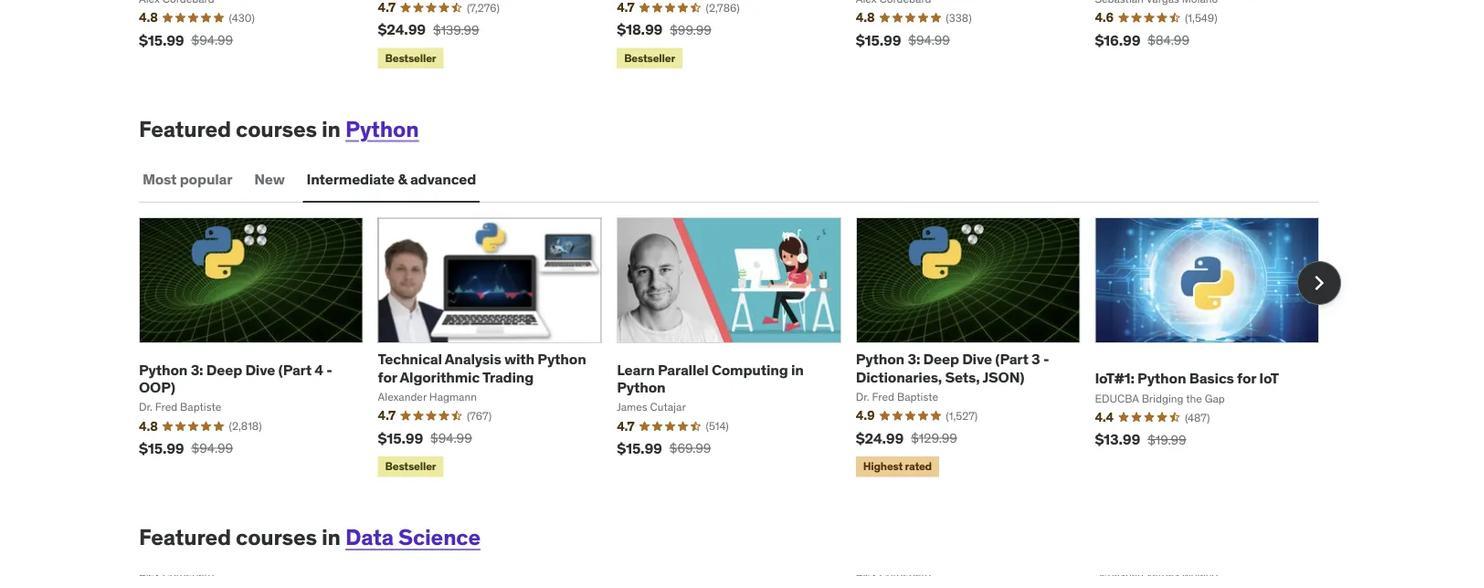 Task type: locate. For each thing, give the bounding box(es) containing it.
deep for oop)
[[206, 360, 242, 379]]

carousel element
[[139, 217, 1341, 481]]

dive left 4
[[245, 360, 275, 379]]

new
[[254, 169, 285, 188]]

json)
[[983, 368, 1025, 386]]

-
[[1043, 350, 1049, 369], [326, 360, 332, 379]]

0 horizontal spatial dive
[[245, 360, 275, 379]]

dive
[[962, 350, 992, 369], [245, 360, 275, 379]]

0 horizontal spatial (part
[[278, 360, 311, 379]]

data
[[345, 524, 394, 551]]

science
[[398, 524, 481, 551]]

intermediate & advanced button
[[303, 157, 480, 201]]

1 horizontal spatial for
[[1237, 369, 1256, 388]]

featured
[[139, 115, 231, 143], [139, 524, 231, 551]]

1 vertical spatial featured
[[139, 524, 231, 551]]

- inside python 3: deep dive (part 3 - dictionaries, sets, json)
[[1043, 350, 1049, 369]]

dictionaries,
[[856, 368, 942, 386]]

3
[[1032, 350, 1040, 369]]

intermediate
[[307, 169, 395, 188]]

0 horizontal spatial 3:
[[191, 360, 203, 379]]

3: left sets,
[[908, 350, 920, 369]]

0 horizontal spatial for
[[378, 368, 397, 386]]

deep
[[923, 350, 959, 369], [206, 360, 242, 379]]

courses
[[236, 115, 317, 143], [236, 524, 317, 551]]

deep inside python 3: deep dive (part 4 - oop)
[[206, 360, 242, 379]]

deep left json)
[[923, 350, 959, 369]]

- for python 3: deep dive (part 4 - oop)
[[326, 360, 332, 379]]

iot#1: python basics for iot
[[1095, 369, 1279, 388]]

advanced
[[410, 169, 476, 188]]

in left data
[[322, 524, 341, 551]]

python
[[345, 115, 419, 143], [538, 350, 586, 369], [856, 350, 905, 369], [139, 360, 188, 379], [1138, 369, 1186, 388], [617, 378, 666, 396]]

with
[[504, 350, 534, 369]]

3: right oop)
[[191, 360, 203, 379]]

1 horizontal spatial dive
[[962, 350, 992, 369]]

3: inside python 3: deep dive (part 3 - dictionaries, sets, json)
[[908, 350, 920, 369]]

0 vertical spatial in
[[322, 115, 341, 143]]

sets,
[[945, 368, 980, 386]]

iot#1:
[[1095, 369, 1135, 388]]

- right 4
[[326, 360, 332, 379]]

- for python 3: deep dive (part 3 - dictionaries, sets, json)
[[1043, 350, 1049, 369]]

- inside python 3: deep dive (part 4 - oop)
[[326, 360, 332, 379]]

(part inside python 3: deep dive (part 4 - oop)
[[278, 360, 311, 379]]

0 vertical spatial courses
[[236, 115, 317, 143]]

deep for dictionaries,
[[923, 350, 959, 369]]

4
[[315, 360, 323, 379]]

1 horizontal spatial (part
[[995, 350, 1029, 369]]

next image
[[1305, 269, 1334, 298]]

1 courses from the top
[[236, 115, 317, 143]]

algorithmic
[[400, 368, 480, 386]]

in
[[322, 115, 341, 143], [791, 360, 804, 379], [322, 524, 341, 551]]

1 horizontal spatial -
[[1043, 350, 1049, 369]]

for
[[378, 368, 397, 386], [1237, 369, 1256, 388]]

for left algorithmic
[[378, 368, 397, 386]]

for left iot on the right bottom of the page
[[1237, 369, 1256, 388]]

iot
[[1259, 369, 1279, 388]]

1 horizontal spatial deep
[[923, 350, 959, 369]]

in left python link
[[322, 115, 341, 143]]

3: inside python 3: deep dive (part 4 - oop)
[[191, 360, 203, 379]]

parallel
[[658, 360, 709, 379]]

most popular button
[[139, 157, 236, 201]]

3: for dictionaries,
[[908, 350, 920, 369]]

dive inside python 3: deep dive (part 4 - oop)
[[245, 360, 275, 379]]

3: for oop)
[[191, 360, 203, 379]]

&
[[398, 169, 407, 188]]

0 horizontal spatial -
[[326, 360, 332, 379]]

dive for 3
[[962, 350, 992, 369]]

1 horizontal spatial 3:
[[908, 350, 920, 369]]

(part for 3
[[995, 350, 1029, 369]]

basics
[[1189, 369, 1234, 388]]

intermediate & advanced
[[307, 169, 476, 188]]

1 featured from the top
[[139, 115, 231, 143]]

- right 3
[[1043, 350, 1049, 369]]

deep right oop)
[[206, 360, 242, 379]]

2 featured from the top
[[139, 524, 231, 551]]

1 vertical spatial in
[[791, 360, 804, 379]]

(part
[[995, 350, 1029, 369], [278, 360, 311, 379]]

3:
[[908, 350, 920, 369], [191, 360, 203, 379]]

dive left 3
[[962, 350, 992, 369]]

deep inside python 3: deep dive (part 3 - dictionaries, sets, json)
[[923, 350, 959, 369]]

1 vertical spatial courses
[[236, 524, 317, 551]]

2 courses from the top
[[236, 524, 317, 551]]

0 horizontal spatial deep
[[206, 360, 242, 379]]

(part left 3
[[995, 350, 1029, 369]]

0 vertical spatial featured
[[139, 115, 231, 143]]

dive inside python 3: deep dive (part 3 - dictionaries, sets, json)
[[962, 350, 992, 369]]

learn parallel computing in python link
[[617, 360, 804, 396]]

(part inside python 3: deep dive (part 3 - dictionaries, sets, json)
[[995, 350, 1029, 369]]

2 vertical spatial in
[[322, 524, 341, 551]]

learn
[[617, 360, 655, 379]]

(part left 4
[[278, 360, 311, 379]]

in right computing
[[791, 360, 804, 379]]

python link
[[345, 115, 419, 143]]



Task type: vqa. For each thing, say whether or not it's contained in the screenshot.
the right (PART
yes



Task type: describe. For each thing, give the bounding box(es) containing it.
computing
[[712, 360, 788, 379]]

technical analysis with python for algorithmic trading link
[[378, 350, 586, 386]]

python inside "technical analysis with python for algorithmic trading"
[[538, 350, 586, 369]]

python 3: deep dive (part 4 - oop) link
[[139, 360, 332, 396]]

data science link
[[345, 524, 481, 551]]

python inside 'learn parallel computing in python'
[[617, 378, 666, 396]]

analysis
[[445, 350, 501, 369]]

technical analysis with python for algorithmic trading
[[378, 350, 586, 386]]

trading
[[482, 368, 534, 386]]

popular
[[180, 169, 232, 188]]

new button
[[251, 157, 288, 201]]

courses for python
[[236, 115, 317, 143]]

in for python
[[322, 115, 341, 143]]

in inside 'learn parallel computing in python'
[[791, 360, 804, 379]]

oop)
[[139, 378, 175, 396]]

for inside "technical analysis with python for algorithmic trading"
[[378, 368, 397, 386]]

(part for 4
[[278, 360, 311, 379]]

featured for featured courses in python
[[139, 115, 231, 143]]

python inside python 3: deep dive (part 4 - oop)
[[139, 360, 188, 379]]

in for data science
[[322, 524, 341, 551]]

courses for data
[[236, 524, 317, 551]]

featured courses in python
[[139, 115, 419, 143]]

most popular
[[143, 169, 232, 188]]

iot#1: python basics for iot link
[[1095, 369, 1279, 388]]

python inside python 3: deep dive (part 3 - dictionaries, sets, json)
[[856, 350, 905, 369]]

learn parallel computing in python
[[617, 360, 804, 396]]

python 3: deep dive (part 3 - dictionaries, sets, json)
[[856, 350, 1049, 386]]

featured courses in data science
[[139, 524, 481, 551]]

technical
[[378, 350, 442, 369]]

python 3: deep dive (part 3 - dictionaries, sets, json) link
[[856, 350, 1049, 386]]

python 3: deep dive (part 4 - oop)
[[139, 360, 332, 396]]

most
[[143, 169, 177, 188]]

dive for 4
[[245, 360, 275, 379]]

featured for featured courses in data science
[[139, 524, 231, 551]]



